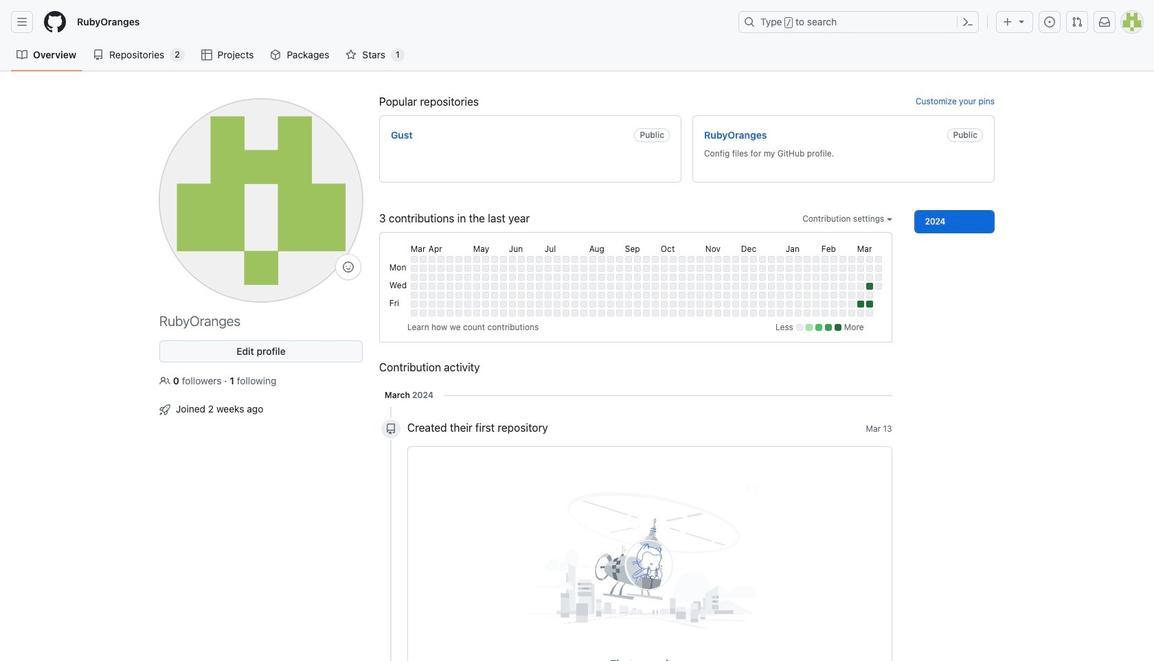Task type: describe. For each thing, give the bounding box(es) containing it.
congratulations on your first repository! image
[[478, 459, 822, 662]]

triangle down image
[[1017, 16, 1028, 27]]

notifications image
[[1100, 16, 1111, 27]]

git pull request image
[[1072, 16, 1083, 27]]

star image
[[346, 49, 357, 60]]

0 vertical spatial repo image
[[93, 49, 104, 60]]

book image
[[16, 49, 27, 60]]



Task type: vqa. For each thing, say whether or not it's contained in the screenshot.
Book icon
yes



Task type: locate. For each thing, give the bounding box(es) containing it.
command palette image
[[963, 16, 974, 27]]

change your avatar image
[[159, 99, 363, 302]]

rocket image
[[159, 405, 170, 416]]

0 horizontal spatial repo image
[[93, 49, 104, 60]]

package image
[[270, 49, 281, 60]]

plus image
[[1003, 16, 1014, 27]]

issue opened image
[[1045, 16, 1056, 27]]

cell
[[411, 257, 418, 263], [420, 257, 427, 263], [429, 257, 436, 263], [438, 257, 445, 263], [447, 257, 454, 263], [456, 257, 462, 263], [465, 257, 471, 263], [473, 257, 480, 263], [482, 257, 489, 263], [491, 257, 498, 263], [500, 257, 507, 263], [509, 257, 516, 263], [518, 257, 525, 263], [527, 257, 534, 263], [536, 257, 543, 263], [545, 257, 552, 263], [554, 257, 561, 263], [563, 257, 570, 263], [572, 257, 579, 263], [581, 257, 588, 263], [590, 257, 597, 263], [599, 257, 605, 263], [608, 257, 614, 263], [616, 257, 623, 263], [625, 257, 632, 263], [634, 257, 641, 263], [643, 257, 650, 263], [652, 257, 659, 263], [661, 257, 668, 263], [670, 257, 677, 263], [679, 257, 686, 263], [688, 257, 695, 263], [697, 257, 704, 263], [706, 257, 713, 263], [715, 257, 722, 263], [724, 257, 731, 263], [733, 257, 740, 263], [742, 257, 748, 263], [751, 257, 757, 263], [759, 257, 766, 263], [768, 257, 775, 263], [777, 257, 784, 263], [786, 257, 793, 263], [795, 257, 802, 263], [804, 257, 811, 263], [813, 257, 820, 263], [822, 257, 829, 263], [831, 257, 838, 263], [840, 257, 847, 263], [849, 257, 856, 263], [858, 257, 865, 263], [867, 257, 874, 263], [876, 257, 882, 263], [411, 266, 418, 272], [420, 266, 427, 272], [429, 266, 436, 272], [438, 266, 445, 272], [447, 266, 454, 272], [456, 266, 462, 272], [465, 266, 471, 272], [473, 266, 480, 272], [482, 266, 489, 272], [491, 266, 498, 272], [500, 266, 507, 272], [509, 266, 516, 272], [518, 266, 525, 272], [527, 266, 534, 272], [536, 266, 543, 272], [545, 266, 552, 272], [554, 266, 561, 272], [563, 266, 570, 272], [572, 266, 579, 272], [581, 266, 588, 272], [590, 266, 597, 272], [599, 266, 605, 272], [608, 266, 614, 272], [616, 266, 623, 272], [625, 266, 632, 272], [634, 266, 641, 272], [643, 266, 650, 272], [652, 266, 659, 272], [661, 266, 668, 272], [670, 266, 677, 272], [679, 266, 686, 272], [688, 266, 695, 272], [697, 266, 704, 272], [706, 266, 713, 272], [715, 266, 722, 272], [724, 266, 731, 272], [733, 266, 740, 272], [742, 266, 748, 272], [751, 266, 757, 272], [759, 266, 766, 272], [768, 266, 775, 272], [777, 266, 784, 272], [786, 266, 793, 272], [795, 266, 802, 272], [804, 266, 811, 272], [813, 266, 820, 272], [822, 266, 829, 272], [831, 266, 838, 272], [840, 266, 847, 272], [849, 266, 856, 272], [858, 266, 865, 272], [867, 266, 874, 272], [876, 266, 882, 272], [411, 274, 418, 281], [420, 274, 427, 281], [429, 274, 436, 281], [438, 274, 445, 281], [447, 274, 454, 281], [456, 274, 462, 281], [465, 274, 471, 281], [473, 274, 480, 281], [482, 274, 489, 281], [491, 274, 498, 281], [500, 274, 507, 281], [509, 274, 516, 281], [518, 274, 525, 281], [527, 274, 534, 281], [536, 274, 543, 281], [545, 274, 552, 281], [554, 274, 561, 281], [563, 274, 570, 281], [572, 274, 579, 281], [581, 274, 588, 281], [590, 274, 597, 281], [599, 274, 605, 281], [608, 274, 614, 281], [616, 274, 623, 281], [625, 274, 632, 281], [634, 274, 641, 281], [643, 274, 650, 281], [652, 274, 659, 281], [661, 274, 668, 281], [670, 274, 677, 281], [679, 274, 686, 281], [688, 274, 695, 281], [697, 274, 704, 281], [706, 274, 713, 281], [715, 274, 722, 281], [724, 274, 731, 281], [733, 274, 740, 281], [742, 274, 748, 281], [751, 274, 757, 281], [759, 274, 766, 281], [768, 274, 775, 281], [777, 274, 784, 281], [786, 274, 793, 281], [795, 274, 802, 281], [804, 274, 811, 281], [813, 274, 820, 281], [822, 274, 829, 281], [831, 274, 838, 281], [840, 274, 847, 281], [849, 274, 856, 281], [858, 274, 865, 281], [867, 274, 874, 281], [876, 274, 882, 281], [411, 283, 418, 290], [420, 283, 427, 290], [429, 283, 436, 290], [438, 283, 445, 290], [447, 283, 454, 290], [456, 283, 462, 290], [465, 283, 471, 290], [473, 283, 480, 290], [482, 283, 489, 290], [491, 283, 498, 290], [500, 283, 507, 290], [509, 283, 516, 290], [518, 283, 525, 290], [527, 283, 534, 290], [536, 283, 543, 290], [545, 283, 552, 290], [554, 283, 561, 290], [563, 283, 570, 290], [572, 283, 579, 290], [581, 283, 588, 290], [590, 283, 597, 290], [599, 283, 605, 290], [608, 283, 614, 290], [616, 283, 623, 290], [625, 283, 632, 290], [634, 283, 641, 290], [643, 283, 650, 290], [652, 283, 659, 290], [661, 283, 668, 290], [670, 283, 677, 290], [679, 283, 686, 290], [688, 283, 695, 290], [697, 283, 704, 290], [706, 283, 713, 290], [715, 283, 722, 290], [724, 283, 731, 290], [733, 283, 740, 290], [742, 283, 748, 290], [751, 283, 757, 290], [759, 283, 766, 290], [768, 283, 775, 290], [777, 283, 784, 290], [786, 283, 793, 290], [795, 283, 802, 290], [804, 283, 811, 290], [813, 283, 820, 290], [822, 283, 829, 290], [831, 283, 838, 290], [840, 283, 847, 290], [849, 283, 856, 290], [858, 283, 865, 290], [867, 283, 874, 290], [876, 283, 882, 290], [411, 292, 418, 299], [420, 292, 427, 299], [429, 292, 436, 299], [438, 292, 445, 299], [447, 292, 454, 299], [456, 292, 462, 299], [465, 292, 471, 299], [473, 292, 480, 299], [482, 292, 489, 299], [491, 292, 498, 299], [500, 292, 507, 299], [509, 292, 516, 299], [518, 292, 525, 299], [527, 292, 534, 299], [536, 292, 543, 299], [545, 292, 552, 299], [554, 292, 561, 299], [563, 292, 570, 299], [572, 292, 579, 299], [581, 292, 588, 299], [590, 292, 597, 299], [599, 292, 605, 299], [608, 292, 614, 299], [616, 292, 623, 299], [625, 292, 632, 299], [634, 292, 641, 299], [643, 292, 650, 299], [652, 292, 659, 299], [661, 292, 668, 299], [670, 292, 677, 299], [679, 292, 686, 299], [688, 292, 695, 299], [697, 292, 704, 299], [706, 292, 713, 299], [715, 292, 722, 299], [724, 292, 731, 299], [733, 292, 740, 299], [742, 292, 748, 299], [751, 292, 757, 299], [759, 292, 766, 299], [768, 292, 775, 299], [777, 292, 784, 299], [786, 292, 793, 299], [795, 292, 802, 299], [804, 292, 811, 299], [813, 292, 820, 299], [822, 292, 829, 299], [831, 292, 838, 299], [840, 292, 847, 299], [849, 292, 856, 299], [858, 292, 865, 299], [867, 292, 874, 299], [411, 301, 418, 308], [420, 301, 427, 308], [429, 301, 436, 308], [438, 301, 445, 308], [447, 301, 454, 308], [456, 301, 462, 308], [465, 301, 471, 308], [473, 301, 480, 308], [482, 301, 489, 308], [491, 301, 498, 308], [500, 301, 507, 308], [509, 301, 516, 308], [518, 301, 525, 308], [527, 301, 534, 308], [536, 301, 543, 308], [545, 301, 552, 308], [554, 301, 561, 308], [563, 301, 570, 308], [572, 301, 579, 308], [581, 301, 588, 308], [590, 301, 597, 308], [599, 301, 605, 308], [608, 301, 614, 308], [616, 301, 623, 308], [625, 301, 632, 308], [634, 301, 641, 308], [643, 301, 650, 308], [652, 301, 659, 308], [661, 301, 668, 308], [670, 301, 677, 308], [679, 301, 686, 308], [688, 301, 695, 308], [697, 301, 704, 308], [706, 301, 713, 308], [715, 301, 722, 308], [724, 301, 731, 308], [733, 301, 740, 308], [742, 301, 748, 308], [751, 301, 757, 308], [759, 301, 766, 308], [768, 301, 775, 308], [777, 301, 784, 308], [786, 301, 793, 308], [795, 301, 802, 308], [804, 301, 811, 308], [813, 301, 820, 308], [822, 301, 829, 308], [831, 301, 838, 308], [840, 301, 847, 308], [849, 301, 856, 308], [858, 301, 865, 308], [867, 301, 874, 308], [411, 310, 418, 317], [420, 310, 427, 317], [429, 310, 436, 317], [438, 310, 445, 317], [447, 310, 454, 317], [456, 310, 462, 317], [465, 310, 471, 317], [473, 310, 480, 317], [482, 310, 489, 317], [491, 310, 498, 317], [500, 310, 507, 317], [509, 310, 516, 317], [518, 310, 525, 317], [527, 310, 534, 317], [536, 310, 543, 317], [545, 310, 552, 317], [554, 310, 561, 317], [563, 310, 570, 317], [572, 310, 579, 317], [581, 310, 588, 317], [590, 310, 597, 317], [599, 310, 605, 317], [608, 310, 614, 317], [616, 310, 623, 317], [625, 310, 632, 317], [634, 310, 641, 317], [643, 310, 650, 317], [652, 310, 659, 317], [661, 310, 668, 317], [670, 310, 677, 317], [679, 310, 686, 317], [688, 310, 695, 317], [697, 310, 704, 317], [706, 310, 713, 317], [715, 310, 722, 317], [724, 310, 731, 317], [733, 310, 740, 317], [742, 310, 748, 317], [751, 310, 757, 317], [759, 310, 766, 317], [768, 310, 775, 317], [777, 310, 784, 317], [786, 310, 793, 317], [795, 310, 802, 317], [804, 310, 811, 317], [813, 310, 820, 317], [822, 310, 829, 317], [831, 310, 838, 317], [840, 310, 847, 317], [849, 310, 856, 317], [858, 310, 865, 317], [867, 310, 874, 317]]

smiley image
[[343, 262, 354, 273]]

people image
[[159, 376, 170, 387]]

table image
[[201, 49, 212, 60]]

1 horizontal spatial repo image
[[386, 424, 397, 435]]

homepage image
[[44, 11, 66, 33]]

repo image
[[93, 49, 104, 60], [386, 424, 397, 435]]

1 vertical spatial repo image
[[386, 424, 397, 435]]

grid
[[388, 241, 885, 319]]



